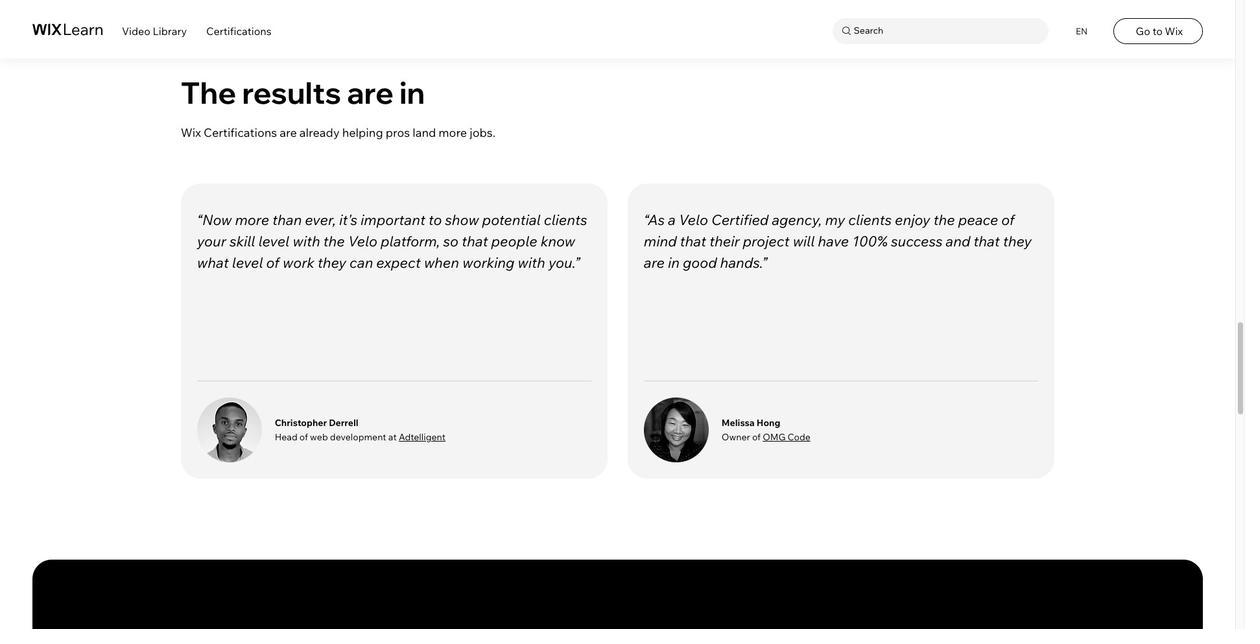 Task type: describe. For each thing, give the bounding box(es) containing it.
work
[[283, 254, 314, 272]]

certifications inside menu bar
[[206, 24, 271, 37]]

they inside "as a velo certified agency, my clients enjoy the peace of mind that their project will have 100% success and that they are in good hands."
[[1003, 232, 1032, 250]]

expect
[[376, 254, 421, 272]]

ever,
[[305, 211, 336, 229]]

can
[[350, 254, 373, 272]]

christopher derrell head of web development at adtelligent
[[275, 417, 446, 443]]

"as
[[644, 211, 665, 229]]

hands."
[[720, 254, 767, 272]]

derrell
[[329, 417, 358, 429]]

jobs.
[[470, 125, 496, 140]]

when
[[424, 254, 459, 272]]

to inside ""now more than ever, it's important to show potential clients your skill level with the velo platform, so that people know what level of work they can expect when working with you.""
[[429, 211, 442, 229]]

melissa
[[722, 417, 755, 429]]

of inside ""now more than ever, it's important to show potential clients your skill level with the velo platform, so that people know what level of work they can expect when working with you.""
[[266, 254, 279, 272]]

success
[[891, 232, 943, 250]]

velo inside "as a velo certified agency, my clients enjoy the peace of mind that their project will have 100% success and that they are in good hands."
[[679, 211, 708, 229]]

"now
[[197, 211, 232, 229]]

go
[[1136, 24, 1150, 37]]

than
[[272, 211, 302, 229]]

at
[[388, 431, 397, 443]]

good
[[683, 254, 717, 272]]

Search text field
[[851, 23, 1045, 39]]

melissa hong owner of omg code
[[722, 417, 811, 443]]

1 vertical spatial with
[[518, 254, 545, 272]]

omg
[[763, 431, 786, 443]]

clients inside ""now more than ever, it's important to show potential clients your skill level with the velo platform, so that people know what level of work they can expect when working with you.""
[[544, 211, 587, 229]]

development
[[330, 431, 386, 443]]

they inside ""now more than ever, it's important to show potential clients your skill level with the velo platform, so that people know what level of work they can expect when working with you.""
[[318, 254, 346, 272]]

enjoy
[[895, 211, 930, 229]]

wix certifications are already helping pros land more jobs.
[[181, 125, 496, 140]]

will
[[793, 232, 815, 250]]

certifications link
[[206, 24, 271, 37]]

helping
[[342, 125, 383, 140]]

project
[[743, 232, 790, 250]]

the inside ""now more than ever, it's important to show potential clients your skill level with the velo platform, so that people know what level of work they can expect when working with you.""
[[323, 232, 345, 250]]

certified
[[712, 211, 769, 229]]

are inside "as a velo certified agency, my clients enjoy the peace of mind that their project will have 100% success and that they are in good hands."
[[644, 254, 665, 272]]

in inside "as a velo certified agency, my clients enjoy the peace of mind that their project will have 100% success and that they are in good hands."
[[668, 254, 680, 272]]

"now more than ever, it's important to show potential clients your skill level with the velo platform, so that people know what level of work they can expect when working with you."
[[197, 211, 587, 272]]

are for results
[[347, 74, 394, 111]]

pros
[[386, 125, 410, 140]]

and
[[946, 232, 970, 250]]

go to wix link
[[1113, 18, 1203, 44]]

land
[[413, 125, 436, 140]]

owner
[[722, 431, 750, 443]]



Task type: vqa. For each thing, say whether or not it's contained in the screenshot.
. to the top
no



Task type: locate. For each thing, give the bounding box(es) containing it.
"as a velo certified agency, my clients enjoy the peace of mind that their project will have 100% success and that they are in good hands."
[[644, 211, 1032, 272]]

0 horizontal spatial the
[[323, 232, 345, 250]]

to right go
[[1153, 24, 1163, 37]]

1 horizontal spatial the
[[934, 211, 955, 229]]

level down than
[[258, 232, 289, 250]]

0 horizontal spatial more
[[235, 211, 269, 229]]

are down "mind"
[[644, 254, 665, 272]]

0 vertical spatial certifications
[[206, 24, 271, 37]]

adtelligent
[[399, 431, 446, 443]]

head
[[275, 431, 298, 443]]

100%
[[852, 232, 888, 250]]

0 horizontal spatial in
[[399, 74, 425, 111]]

1 horizontal spatial wix
[[1165, 24, 1183, 37]]

0 vertical spatial level
[[258, 232, 289, 250]]

0 vertical spatial they
[[1003, 232, 1032, 250]]

0 horizontal spatial they
[[318, 254, 346, 272]]

0 vertical spatial velo
[[679, 211, 708, 229]]

with up work
[[293, 232, 320, 250]]

that down peace
[[974, 232, 1000, 250]]

0 vertical spatial more
[[439, 125, 467, 140]]

en button
[[1068, 18, 1094, 44]]

results
[[242, 74, 341, 111]]

1 vertical spatial the
[[323, 232, 345, 250]]

clients
[[544, 211, 587, 229], [848, 211, 892, 229]]

in down "mind"
[[668, 254, 680, 272]]

hong
[[757, 417, 781, 429]]

0 horizontal spatial that
[[462, 232, 488, 250]]

the
[[934, 211, 955, 229], [323, 232, 345, 250]]

are left already
[[280, 125, 297, 140]]

skill
[[230, 232, 255, 250]]

already
[[300, 125, 340, 140]]

they
[[1003, 232, 1032, 250], [318, 254, 346, 272]]

0 horizontal spatial clients
[[544, 211, 587, 229]]

mind
[[644, 232, 677, 250]]

1 horizontal spatial with
[[518, 254, 545, 272]]

1 vertical spatial they
[[318, 254, 346, 272]]

1 horizontal spatial that
[[680, 232, 706, 250]]

of down christopher
[[300, 431, 308, 443]]

velo
[[679, 211, 708, 229], [348, 232, 377, 250]]

potential
[[482, 211, 541, 229]]

headshot of christopher derrell head of web development at atelligent image
[[197, 398, 262, 462]]

that inside ""now more than ever, it's important to show potential clients your skill level with the velo platform, so that people know what level of work they can expect when working with you.""
[[462, 232, 488, 250]]

3 that from the left
[[974, 232, 1000, 250]]

of inside the melissa hong owner of omg code
[[752, 431, 761, 443]]

with
[[293, 232, 320, 250], [518, 254, 545, 272]]

1 horizontal spatial to
[[1153, 24, 1163, 37]]

1 horizontal spatial in
[[668, 254, 680, 272]]

0 vertical spatial are
[[347, 74, 394, 111]]

wix
[[1165, 24, 1183, 37], [181, 125, 201, 140]]

web
[[310, 431, 328, 443]]

that up the good
[[680, 232, 706, 250]]

to left show
[[429, 211, 442, 229]]

video
[[122, 24, 150, 37]]

in up land
[[399, 74, 425, 111]]

of left work
[[266, 254, 279, 272]]

agency,
[[772, 211, 822, 229]]

video library
[[122, 24, 187, 37]]

my
[[825, 211, 845, 229]]

1 horizontal spatial clients
[[848, 211, 892, 229]]

to inside menu bar
[[1153, 24, 1163, 37]]

0 horizontal spatial wix
[[181, 125, 201, 140]]

1 vertical spatial are
[[280, 125, 297, 140]]

omg code link
[[763, 431, 811, 443]]

level
[[258, 232, 289, 250], [232, 254, 263, 272]]

know
[[541, 232, 575, 250]]

velo right a
[[679, 211, 708, 229]]

are up helping
[[347, 74, 394, 111]]

clients up 100%
[[848, 211, 892, 229]]

of right peace
[[1002, 211, 1015, 229]]

1 vertical spatial velo
[[348, 232, 377, 250]]

1 vertical spatial more
[[235, 211, 269, 229]]

0 vertical spatial the
[[934, 211, 955, 229]]

the results are in
[[181, 74, 425, 111]]

are for certifications
[[280, 125, 297, 140]]

the inside "as a velo certified agency, my clients enjoy the peace of mind that their project will have 100% success and that they are in good hands."
[[934, 211, 955, 229]]

0 vertical spatial in
[[399, 74, 425, 111]]

1 vertical spatial certifications
[[204, 125, 277, 140]]

1 horizontal spatial they
[[1003, 232, 1032, 250]]

2 horizontal spatial are
[[644, 254, 665, 272]]

wix inside go to wix link
[[1165, 24, 1183, 37]]

to
[[1153, 24, 1163, 37], [429, 211, 442, 229]]

they left "can"
[[318, 254, 346, 272]]

the
[[181, 74, 236, 111]]

the up and
[[934, 211, 955, 229]]

wix down the
[[181, 125, 201, 140]]

it's
[[339, 211, 357, 229]]

of
[[1002, 211, 1015, 229], [266, 254, 279, 272], [300, 431, 308, 443], [752, 431, 761, 443]]

en
[[1076, 26, 1088, 36]]

0 horizontal spatial with
[[293, 232, 320, 250]]

people
[[491, 232, 537, 250]]

important
[[361, 211, 425, 229]]

1 vertical spatial level
[[232, 254, 263, 272]]

2 horizontal spatial that
[[974, 232, 1000, 250]]

platform,
[[381, 232, 440, 250]]

1 horizontal spatial are
[[347, 74, 394, 111]]

your
[[197, 232, 226, 250]]

1 horizontal spatial more
[[439, 125, 467, 140]]

0 horizontal spatial to
[[429, 211, 442, 229]]

that right so
[[462, 232, 488, 250]]

velo inside ""now more than ever, it's important to show potential clients your skill level with the velo platform, so that people know what level of work they can expect when working with you.""
[[348, 232, 377, 250]]

you."
[[549, 254, 580, 272]]

with down people
[[518, 254, 545, 272]]

of inside "as a velo certified agency, my clients enjoy the peace of mind that their project will have 100% success and that they are in good hands."
[[1002, 211, 1015, 229]]

show
[[445, 211, 479, 229]]

menu bar containing video library
[[0, 0, 1236, 59]]

2 that from the left
[[680, 232, 706, 250]]

1 vertical spatial in
[[668, 254, 680, 272]]

2 clients from the left
[[848, 211, 892, 229]]

1 that from the left
[[462, 232, 488, 250]]

2 vertical spatial are
[[644, 254, 665, 272]]

1 vertical spatial to
[[429, 211, 442, 229]]

clients inside "as a velo certified agency, my clients enjoy the peace of mind that their project will have 100% success and that they are in good hands."
[[848, 211, 892, 229]]

more
[[439, 125, 467, 140], [235, 211, 269, 229]]

they right and
[[1003, 232, 1032, 250]]

video library link
[[122, 24, 187, 37]]

more inside ""now more than ever, it's important to show potential clients your skill level with the velo platform, so that people know what level of work they can expect when working with you.""
[[235, 211, 269, 229]]

level down skill
[[232, 254, 263, 272]]

more up skill
[[235, 211, 269, 229]]

of inside christopher derrell head of web development at adtelligent
[[300, 431, 308, 443]]

a
[[668, 211, 676, 229]]

clients up the know
[[544, 211, 587, 229]]

peace
[[958, 211, 998, 229]]

their
[[710, 232, 740, 250]]

more right land
[[439, 125, 467, 140]]

so
[[443, 232, 459, 250]]

0 vertical spatial with
[[293, 232, 320, 250]]

0 vertical spatial to
[[1153, 24, 1163, 37]]

0 vertical spatial wix
[[1165, 24, 1183, 37]]

velo up "can"
[[348, 232, 377, 250]]

1 horizontal spatial velo
[[679, 211, 708, 229]]

0 horizontal spatial velo
[[348, 232, 377, 250]]

menu bar
[[0, 0, 1236, 59]]

in
[[399, 74, 425, 111], [668, 254, 680, 272]]

have
[[818, 232, 849, 250]]

0 horizontal spatial are
[[280, 125, 297, 140]]

christopher
[[275, 417, 327, 429]]

1 clients from the left
[[544, 211, 587, 229]]

go to wix
[[1136, 24, 1183, 37]]

working
[[462, 254, 515, 272]]

headshot of melissa hong owner of omg code image
[[644, 398, 709, 462]]

of left omg
[[752, 431, 761, 443]]

1 vertical spatial wix
[[181, 125, 201, 140]]

what
[[197, 254, 229, 272]]

that
[[462, 232, 488, 250], [680, 232, 706, 250], [974, 232, 1000, 250]]

certifications
[[206, 24, 271, 37], [204, 125, 277, 140]]

the down "ever,"
[[323, 232, 345, 250]]

are
[[347, 74, 394, 111], [280, 125, 297, 140], [644, 254, 665, 272]]

code
[[788, 431, 811, 443]]

wix right go
[[1165, 24, 1183, 37]]

library
[[153, 24, 187, 37]]



